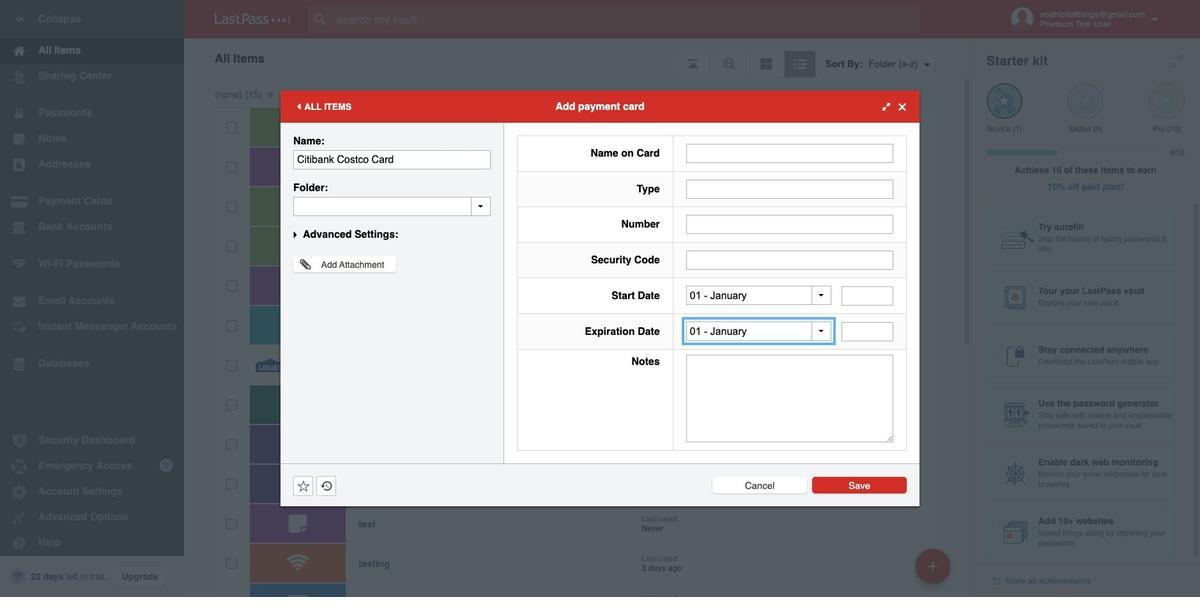 Task type: describe. For each thing, give the bounding box(es) containing it.
vault options navigation
[[184, 38, 972, 77]]

main navigation navigation
[[0, 0, 184, 597]]

search my vault text field
[[308, 5, 945, 33]]

new item image
[[929, 562, 938, 571]]



Task type: locate. For each thing, give the bounding box(es) containing it.
Search search field
[[308, 5, 945, 33]]

None text field
[[293, 150, 491, 169], [686, 179, 894, 199], [842, 322, 894, 341], [686, 355, 894, 442], [293, 150, 491, 169], [686, 179, 894, 199], [842, 322, 894, 341], [686, 355, 894, 442]]

dialog
[[281, 91, 920, 506]]

lastpass image
[[215, 13, 290, 25]]

new item navigation
[[911, 545, 959, 597]]

None text field
[[686, 144, 894, 163], [293, 197, 491, 216], [686, 215, 894, 234], [686, 250, 894, 270], [842, 286, 894, 305], [686, 144, 894, 163], [293, 197, 491, 216], [686, 215, 894, 234], [686, 250, 894, 270], [842, 286, 894, 305]]



